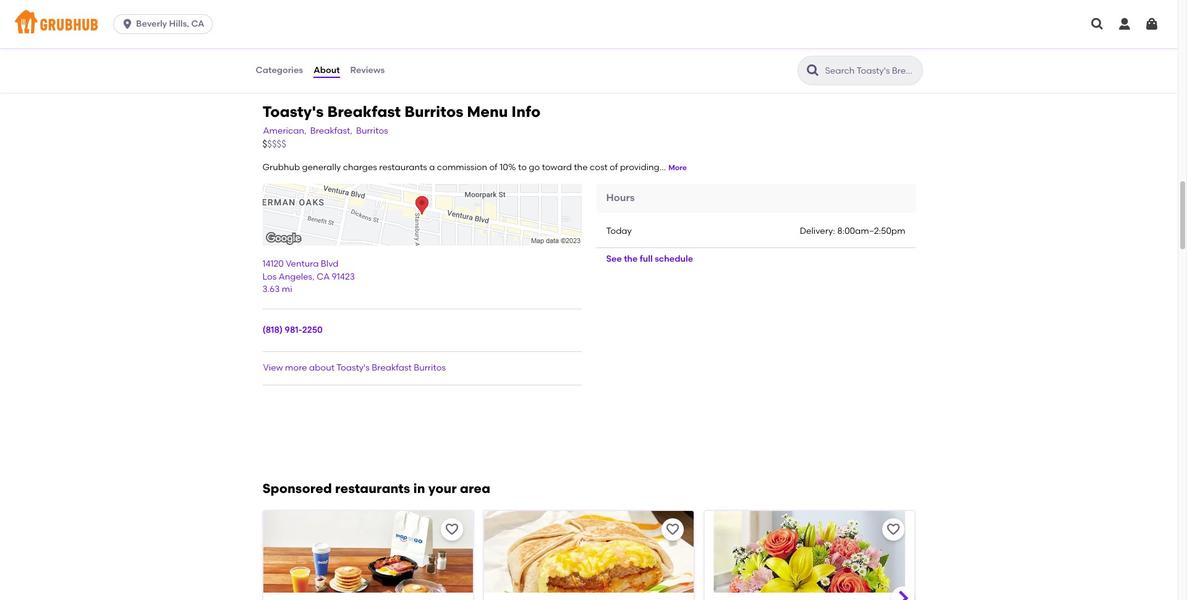 Task type: vqa. For each thing, say whether or not it's contained in the screenshot.
second the smoked from right
no



Task type: describe. For each thing, give the bounding box(es) containing it.
in
[[414, 480, 425, 496]]

1 horizontal spatial svg image
[[1118, 17, 1133, 32]]

main navigation navigation
[[0, 0, 1179, 48]]

american, button
[[263, 124, 307, 138]]

$$$$$
[[263, 139, 286, 150]]

hills,
[[169, 19, 189, 29]]

angeles
[[279, 271, 313, 282]]

generally
[[302, 162, 341, 173]]

Search Toasty's Breakfast Burritos search field
[[824, 65, 919, 77]]

sponsored
[[263, 480, 332, 496]]

ventura
[[286, 259, 319, 269]]

save this restaurant button for conroy's flowers logo
[[883, 518, 906, 541]]

10%
[[500, 162, 516, 173]]

2 horizontal spatial svg image
[[1145, 17, 1160, 32]]

svg image inside beverly hills, ca button
[[121, 18, 134, 30]]

save this restaurant button for taco bell logo in the bottom of the page
[[662, 518, 684, 541]]

sponsored restaurants in your area
[[263, 480, 491, 496]]

beverly
[[136, 19, 167, 29]]

american,
[[263, 125, 307, 136]]

categories button
[[255, 48, 304, 93]]

1 of from the left
[[490, 162, 498, 173]]

view
[[263, 363, 283, 373]]

about button
[[313, 48, 341, 93]]

beverly hills, ca button
[[113, 14, 217, 34]]

to
[[519, 162, 527, 173]]

breakfast,
[[310, 125, 353, 136]]

providing
[[621, 162, 660, 173]]

today
[[607, 226, 632, 236]]

save this restaurant button for "ihop logo"
[[441, 518, 463, 541]]

see the full schedule button
[[597, 248, 704, 270]]

breakfast, button
[[310, 124, 353, 138]]

hours
[[607, 192, 635, 204]]

blvd
[[321, 259, 339, 269]]

2 of from the left
[[610, 162, 618, 173]]

categories
[[256, 65, 303, 75]]

more
[[285, 363, 307, 373]]

ca inside button
[[191, 19, 205, 29]]

1 vertical spatial toasty's
[[337, 363, 370, 373]]

(818) 981-2250 button
[[263, 324, 323, 337]]

0 vertical spatial breakfast
[[328, 102, 401, 120]]

taco bell logo image
[[484, 511, 694, 600]]

0 horizontal spatial the
[[574, 162, 588, 173]]

cost
[[590, 162, 608, 173]]

981-
[[285, 325, 302, 335]]

the inside button
[[624, 254, 638, 264]]

about
[[314, 65, 340, 75]]

delivery:
[[800, 226, 836, 236]]

see
[[607, 254, 622, 264]]

american, breakfast, burritos
[[263, 125, 388, 136]]

reviews button
[[350, 48, 386, 93]]

go
[[529, 162, 540, 173]]



Task type: locate. For each thing, give the bounding box(es) containing it.
the left cost
[[574, 162, 588, 173]]

0 horizontal spatial save this restaurant image
[[445, 522, 460, 537]]

91423
[[332, 271, 355, 282]]

8:00am–2:50pm
[[838, 226, 906, 236]]

1 vertical spatial ca
[[317, 271, 330, 282]]

save this restaurant image for conroy's flowers logo
[[887, 522, 902, 537]]

0 vertical spatial burritos
[[405, 102, 464, 120]]

1 horizontal spatial save this restaurant image
[[666, 522, 681, 537]]

reviews
[[351, 65, 385, 75]]

delivery: 8:00am–2:50pm
[[800, 226, 906, 236]]

grubhub generally charges restaurants a commission of 10% to go toward the cost of providing ... more
[[263, 162, 687, 173]]

(818)
[[263, 325, 283, 335]]

1 vertical spatial burritos
[[356, 125, 388, 136]]

1 save this restaurant image from the left
[[445, 522, 460, 537]]

2 horizontal spatial save this restaurant button
[[883, 518, 906, 541]]

1 vertical spatial restaurants
[[335, 480, 411, 496]]

grubhub
[[263, 162, 300, 173]]

save this restaurant button
[[441, 518, 463, 541], [662, 518, 684, 541], [883, 518, 906, 541]]

charges
[[343, 162, 377, 173]]

2 save this restaurant button from the left
[[662, 518, 684, 541]]

...
[[660, 162, 666, 173]]

burritos for breakfast
[[405, 102, 464, 120]]

beverly hills, ca
[[136, 19, 205, 29]]

schedule
[[655, 254, 694, 264]]

restaurants
[[379, 162, 427, 173], [335, 480, 411, 496]]

3 save this restaurant button from the left
[[883, 518, 906, 541]]

the left full
[[624, 254, 638, 264]]

los
[[263, 271, 277, 282]]

view more about toasty's breakfast burritos
[[263, 363, 446, 373]]

commission
[[437, 162, 488, 173]]

mi
[[282, 284, 292, 295]]

toward
[[542, 162, 572, 173]]

14120 ventura blvd los angeles , ca 91423 3.63 mi
[[263, 259, 355, 295]]

1 save this restaurant button from the left
[[441, 518, 463, 541]]

(818) 981-2250
[[263, 325, 323, 335]]

a
[[430, 162, 435, 173]]

about
[[309, 363, 335, 373]]

2 save this restaurant image from the left
[[666, 522, 681, 537]]

1 horizontal spatial ca
[[317, 271, 330, 282]]

ca inside 14120 ventura blvd los angeles , ca 91423 3.63 mi
[[317, 271, 330, 282]]

svg image
[[1091, 17, 1106, 32]]

0 horizontal spatial save this restaurant button
[[441, 518, 463, 541]]

menu
[[467, 102, 508, 120]]

the
[[574, 162, 588, 173], [624, 254, 638, 264]]

$
[[263, 139, 267, 150]]

2250
[[302, 325, 323, 335]]

3.63
[[263, 284, 280, 295]]

of
[[490, 162, 498, 173], [610, 162, 618, 173]]

burritos button
[[356, 124, 389, 138]]

of left 10%
[[490, 162, 498, 173]]

burritos for breakfast,
[[356, 125, 388, 136]]

of right cost
[[610, 162, 618, 173]]

0 horizontal spatial toasty's
[[263, 102, 324, 120]]

see the full schedule
[[607, 254, 694, 264]]

14120
[[263, 259, 284, 269]]

search icon image
[[806, 63, 821, 78]]

restaurants left the a at the left of page
[[379, 162, 427, 173]]

1 vertical spatial the
[[624, 254, 638, 264]]

ca right hills,
[[191, 19, 205, 29]]

1 horizontal spatial the
[[624, 254, 638, 264]]

save this restaurant image for "ihop logo"
[[445, 522, 460, 537]]

0 vertical spatial ca
[[191, 19, 205, 29]]

more button
[[669, 163, 687, 173]]

save this restaurant image for taco bell logo in the bottom of the page
[[666, 522, 681, 537]]

toasty's
[[263, 102, 324, 120], [337, 363, 370, 373]]

burritos
[[405, 102, 464, 120], [356, 125, 388, 136], [414, 363, 446, 373]]

toasty's up american,
[[263, 102, 324, 120]]

0 horizontal spatial svg image
[[121, 18, 134, 30]]

ca right ,
[[317, 271, 330, 282]]

0 vertical spatial toasty's
[[263, 102, 324, 120]]

svg image
[[1118, 17, 1133, 32], [1145, 17, 1160, 32], [121, 18, 134, 30]]

2 horizontal spatial save this restaurant image
[[887, 522, 902, 537]]

0 horizontal spatial ca
[[191, 19, 205, 29]]

more
[[669, 163, 687, 172]]

breakfast
[[328, 102, 401, 120], [372, 363, 412, 373]]

,
[[313, 271, 315, 282]]

restaurants left in
[[335, 480, 411, 496]]

1 vertical spatial breakfast
[[372, 363, 412, 373]]

your
[[429, 480, 457, 496]]

ihop logo image
[[263, 511, 473, 600]]

full
[[640, 254, 653, 264]]

toasty's breakfast burritos menu info
[[263, 102, 541, 120]]

0 vertical spatial the
[[574, 162, 588, 173]]

conroy's flowers logo image
[[705, 511, 915, 600]]

1 horizontal spatial save this restaurant button
[[662, 518, 684, 541]]

0 vertical spatial restaurants
[[379, 162, 427, 173]]

save this restaurant image
[[445, 522, 460, 537], [666, 522, 681, 537], [887, 522, 902, 537]]

2 vertical spatial burritos
[[414, 363, 446, 373]]

info
[[512, 102, 541, 120]]

ca
[[191, 19, 205, 29], [317, 271, 330, 282]]

1 horizontal spatial toasty's
[[337, 363, 370, 373]]

1 horizontal spatial of
[[610, 162, 618, 173]]

toasty's right about
[[337, 363, 370, 373]]

0 horizontal spatial of
[[490, 162, 498, 173]]

area
[[460, 480, 491, 496]]

3 save this restaurant image from the left
[[887, 522, 902, 537]]



